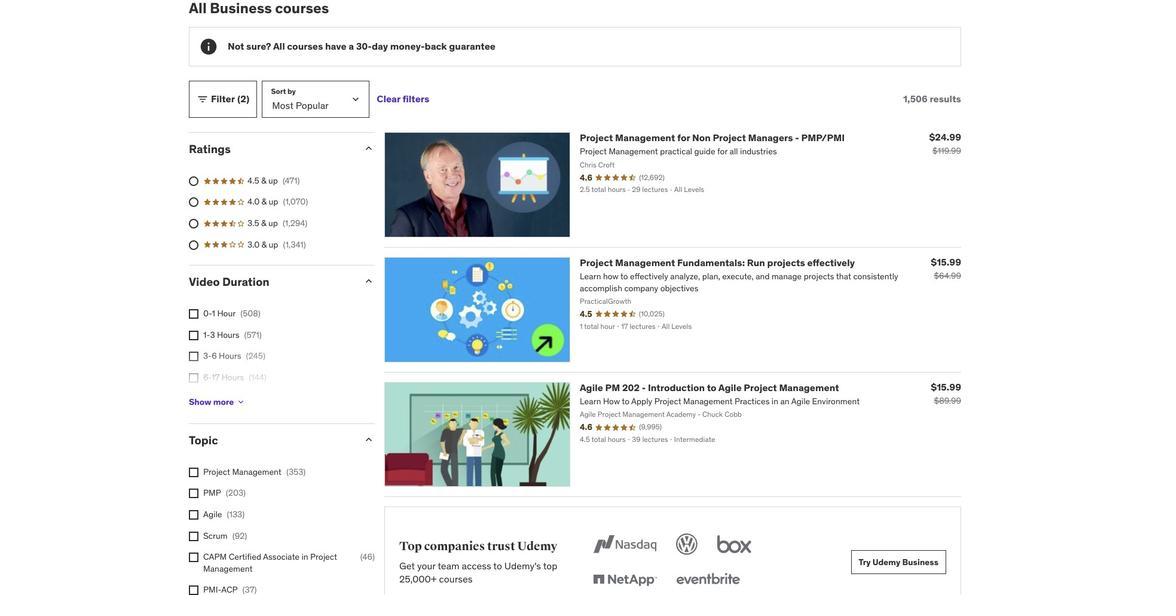 Task type: describe. For each thing, give the bounding box(es) containing it.
small image for video duration
[[363, 275, 375, 287]]

up for 4.0 & up
[[269, 196, 278, 207]]

(1,294)
[[283, 218, 308, 228]]

(2)
[[237, 93, 250, 105]]

1-3 hours (571)
[[203, 329, 262, 340]]

video
[[189, 275, 220, 289]]

scrum (92)
[[203, 530, 247, 541]]

results
[[930, 93, 962, 105]]

access
[[462, 560, 491, 572]]

& for 4.5
[[261, 175, 267, 186]]

xsmall image for scrum
[[189, 531, 199, 541]]

project management (353)
[[203, 466, 306, 477]]

(571)
[[244, 329, 262, 340]]

& for 3.5
[[261, 218, 267, 228]]

3
[[210, 329, 215, 340]]

$24.99
[[930, 131, 962, 143]]

clear
[[377, 93, 401, 105]]

3.5
[[248, 218, 259, 228]]

nasdaq image
[[591, 531, 660, 558]]

$119.99
[[933, 145, 962, 156]]

6-17 hours (144)
[[203, 372, 267, 383]]

managers
[[748, 132, 793, 144]]

3-6 hours (245)
[[203, 351, 265, 361]]

day
[[372, 40, 388, 52]]

(1,070)
[[283, 196, 308, 207]]

& for 4.0
[[262, 196, 267, 207]]

4.5 & up (471)
[[248, 175, 300, 186]]

topic
[[189, 433, 218, 447]]

project management fundamentals: run projects effectively link
[[580, 256, 855, 268]]

xsmall image for 6-
[[189, 373, 199, 383]]

(508)
[[241, 308, 261, 319]]

courses inside top companies trust udemy get your team access to udemy's top 25,000+ courses
[[439, 573, 473, 585]]

duration
[[222, 275, 270, 289]]

video duration button
[[189, 275, 353, 289]]

6-
[[203, 372, 212, 383]]

agile for agile pm 202 - introduction to agile project management
[[580, 381, 603, 393]]

1 vertical spatial small image
[[363, 142, 375, 154]]

your
[[417, 560, 436, 572]]

0 horizontal spatial small image
[[197, 93, 209, 105]]

0 horizontal spatial -
[[642, 381, 646, 393]]

0 vertical spatial courses
[[287, 40, 323, 52]]

video duration
[[189, 275, 270, 289]]

agile for agile (133)
[[203, 509, 222, 520]]

fundamentals:
[[678, 256, 745, 268]]

try udemy business link
[[851, 551, 947, 574]]

$15.99 $64.99
[[931, 256, 962, 281]]

run
[[747, 256, 766, 268]]

try udemy business
[[859, 557, 939, 568]]

capm certified associate in project management
[[203, 552, 337, 574]]

show more button
[[189, 390, 246, 414]]

hour
[[217, 308, 236, 319]]

show
[[189, 396, 211, 407]]

4.0 & up (1,070)
[[248, 196, 308, 207]]

hours for 3-6 hours
[[219, 351, 241, 361]]

3-
[[203, 351, 212, 361]]

clear filters button
[[377, 81, 430, 118]]

pm
[[606, 381, 620, 393]]

xsmall image for 0-
[[189, 309, 199, 319]]

top companies trust udemy get your team access to udemy's top 25,000+ courses
[[400, 539, 558, 585]]

agile (133)
[[203, 509, 245, 520]]

topic button
[[189, 433, 353, 447]]

(203)
[[226, 488, 246, 498]]

17
[[212, 372, 220, 383]]

project management for non project managers - pmp/pmi link
[[580, 132, 845, 144]]

filter (2)
[[211, 93, 250, 105]]

up for 3.5 & up
[[269, 218, 278, 228]]

$64.99
[[934, 270, 962, 281]]

1-
[[203, 329, 210, 340]]

certified
[[229, 552, 261, 562]]

eventbrite image
[[674, 567, 743, 594]]

$24.99 $119.99
[[930, 131, 962, 156]]

business
[[903, 557, 939, 568]]

3.0
[[248, 239, 260, 250]]

agile pm 202 - introduction to agile project management
[[580, 381, 840, 393]]

$15.99 for agile pm 202 - introduction to agile project management
[[931, 381, 962, 393]]

management for for
[[615, 132, 675, 144]]

not sure? all courses have a 30-day money-back guarantee
[[228, 40, 496, 52]]

show more
[[189, 396, 234, 407]]

6 xsmall image from the top
[[189, 553, 199, 562]]

management for fundamentals:
[[615, 256, 675, 268]]

$89.99
[[934, 395, 962, 406]]

agile pm 202 - introduction to agile project management link
[[580, 381, 840, 393]]

xsmall image for 3-6 hours (245)
[[189, 352, 199, 361]]



Task type: vqa. For each thing, say whether or not it's contained in the screenshot.


Task type: locate. For each thing, give the bounding box(es) containing it.
get
[[400, 560, 415, 572]]

(1,341)
[[283, 239, 306, 250]]

have
[[325, 40, 347, 52]]

(144)
[[249, 372, 267, 383]]

(471)
[[283, 175, 300, 186]]

$15.99 $89.99
[[931, 381, 962, 406]]

0 vertical spatial $15.99
[[931, 256, 962, 268]]

associate
[[263, 552, 300, 562]]

1 $15.99 from the top
[[931, 256, 962, 268]]

30-
[[356, 40, 372, 52]]

xsmall image
[[189, 352, 199, 361], [236, 397, 246, 407], [189, 489, 199, 498], [189, 510, 199, 520]]

project management for non project managers - pmp/pmi
[[580, 132, 845, 144]]

(92)
[[232, 530, 247, 541]]

xsmall image inside show more button
[[236, 397, 246, 407]]

$15.99 up $64.99
[[931, 256, 962, 268]]

all
[[273, 40, 285, 52]]

1 horizontal spatial -
[[796, 132, 800, 144]]

3 & from the top
[[261, 218, 267, 228]]

capm
[[203, 552, 227, 562]]

7 xsmall image from the top
[[189, 586, 199, 595]]

4 up from the top
[[269, 239, 278, 250]]

4 & from the top
[[262, 239, 267, 250]]

agile right introduction
[[719, 381, 742, 393]]

udemy right try
[[873, 557, 901, 568]]

netapp image
[[591, 567, 660, 594]]

courses
[[287, 40, 323, 52], [439, 573, 473, 585]]

1 horizontal spatial to
[[707, 381, 717, 393]]

introduction
[[648, 381, 705, 393]]

clear filters
[[377, 93, 430, 105]]

1 vertical spatial small image
[[363, 434, 375, 446]]

hours right 17+ at left bottom
[[218, 393, 241, 404]]

effectively
[[808, 256, 855, 268]]

1 vertical spatial courses
[[439, 573, 473, 585]]

17+
[[203, 393, 216, 404]]

to inside top companies trust udemy get your team access to udemy's top 25,000+ courses
[[494, 560, 502, 572]]

1 vertical spatial udemy
[[873, 557, 901, 568]]

udemy's
[[505, 560, 541, 572]]

small image
[[363, 275, 375, 287], [363, 434, 375, 446]]

0-1 hour (508)
[[203, 308, 261, 319]]

xsmall image left agile (133)
[[189, 510, 199, 520]]

non
[[693, 132, 711, 144]]

up left (471) on the left of page
[[269, 175, 278, 186]]

up for 3.0 & up
[[269, 239, 278, 250]]

volkswagen image
[[674, 531, 700, 558]]

- left pmp/pmi
[[796, 132, 800, 144]]

1 horizontal spatial courses
[[439, 573, 473, 585]]

(133)
[[227, 509, 245, 520]]

a
[[349, 40, 354, 52]]

xsmall image left pmp
[[189, 489, 199, 498]]

$15.99
[[931, 256, 962, 268], [931, 381, 962, 393]]

1,506
[[904, 93, 928, 105]]

management for (353)
[[232, 466, 282, 477]]

1
[[212, 308, 215, 319]]

team
[[438, 560, 460, 572]]

-
[[796, 132, 800, 144], [642, 381, 646, 393]]

up right 4.0
[[269, 196, 278, 207]]

xsmall image for 1-
[[189, 330, 199, 340]]

try
[[859, 557, 871, 568]]

udemy inside the try udemy business link
[[873, 557, 901, 568]]

xsmall image
[[189, 309, 199, 319], [189, 330, 199, 340], [189, 373, 199, 383], [189, 468, 199, 477], [189, 531, 199, 541], [189, 553, 199, 562], [189, 586, 199, 595]]

xsmall image left 3-
[[189, 352, 199, 361]]

6
[[212, 351, 217, 361]]

udemy inside top companies trust udemy get your team access to udemy's top 25,000+ courses
[[518, 539, 558, 554]]

0 vertical spatial udemy
[[518, 539, 558, 554]]

top
[[543, 560, 558, 572]]

in
[[302, 552, 308, 562]]

1 vertical spatial to
[[494, 560, 502, 572]]

hours right 17 on the left bottom of page
[[222, 372, 244, 383]]

1 xsmall image from the top
[[189, 309, 199, 319]]

up for 4.5 & up
[[269, 175, 278, 186]]

small image
[[197, 93, 209, 105], [363, 142, 375, 154]]

3.0 & up (1,341)
[[248, 239, 306, 250]]

0 horizontal spatial udemy
[[518, 539, 558, 554]]

0 horizontal spatial to
[[494, 560, 502, 572]]

$15.99 up '$89.99'
[[931, 381, 962, 393]]

1 & from the top
[[261, 175, 267, 186]]

0 vertical spatial -
[[796, 132, 800, 144]]

companies
[[424, 539, 485, 554]]

2 small image from the top
[[363, 434, 375, 446]]

up right 3.5 on the left top of the page
[[269, 218, 278, 228]]

1,506 results status
[[904, 93, 962, 105]]

hours for 6-17 hours
[[222, 372, 244, 383]]

3 xsmall image from the top
[[189, 373, 199, 383]]

hours right '3'
[[217, 329, 240, 340]]

money-
[[390, 40, 425, 52]]

1 horizontal spatial agile
[[580, 381, 603, 393]]

box image
[[715, 531, 755, 558]]

0 vertical spatial small image
[[197, 93, 209, 105]]

& right 3.0
[[262, 239, 267, 250]]

projects
[[768, 256, 806, 268]]

hours right the 6
[[219, 351, 241, 361]]

0 horizontal spatial courses
[[287, 40, 323, 52]]

2 up from the top
[[269, 196, 278, 207]]

ratings button
[[189, 142, 353, 156]]

not
[[228, 40, 244, 52]]

hours
[[217, 329, 240, 340], [219, 351, 241, 361], [222, 372, 244, 383], [218, 393, 241, 404]]

$15.99 for project management fundamentals: run projects effectively
[[931, 256, 962, 268]]

udemy up "top"
[[518, 539, 558, 554]]

0 vertical spatial to
[[707, 381, 717, 393]]

management
[[615, 132, 675, 144], [615, 256, 675, 268], [780, 381, 840, 393], [232, 466, 282, 477], [203, 563, 253, 574]]

2 $15.99 from the top
[[931, 381, 962, 393]]

pmp/pmi
[[802, 132, 845, 144]]

0 horizontal spatial agile
[[203, 509, 222, 520]]

sure?
[[246, 40, 271, 52]]

0 vertical spatial small image
[[363, 275, 375, 287]]

1 vertical spatial -
[[642, 381, 646, 393]]

1 up from the top
[[269, 175, 278, 186]]

agile
[[580, 381, 603, 393], [719, 381, 742, 393], [203, 509, 222, 520]]

4 xsmall image from the top
[[189, 468, 199, 477]]

to right introduction
[[707, 381, 717, 393]]

2 xsmall image from the top
[[189, 330, 199, 340]]

& for 3.0
[[262, 239, 267, 250]]

courses down "team"
[[439, 573, 473, 585]]

back
[[425, 40, 447, 52]]

xsmall image right more on the left
[[236, 397, 246, 407]]

4.0
[[248, 196, 260, 207]]

2 & from the top
[[262, 196, 267, 207]]

(353)
[[286, 466, 306, 477]]

filters
[[403, 93, 430, 105]]

filter
[[211, 93, 235, 105]]

to down trust
[[494, 560, 502, 572]]

& right 4.0
[[262, 196, 267, 207]]

xsmall image for project
[[189, 468, 199, 477]]

xsmall image for pmp (203)
[[189, 489, 199, 498]]

guarantee
[[449, 40, 496, 52]]

1 horizontal spatial udemy
[[873, 557, 901, 568]]

2 horizontal spatial agile
[[719, 381, 742, 393]]

4.5
[[248, 175, 259, 186]]

&
[[261, 175, 267, 186], [262, 196, 267, 207], [261, 218, 267, 228], [262, 239, 267, 250]]

project management fundamentals: run projects effectively
[[580, 256, 855, 268]]

project
[[580, 132, 613, 144], [713, 132, 746, 144], [580, 256, 613, 268], [744, 381, 777, 393], [203, 466, 230, 477], [310, 552, 337, 562]]

3 up from the top
[[269, 218, 278, 228]]

1 small image from the top
[[363, 275, 375, 287]]

small image for topic
[[363, 434, 375, 446]]

xsmall image for agile (133)
[[189, 510, 199, 520]]

top
[[400, 539, 422, 554]]

agile left "pm"
[[580, 381, 603, 393]]

& right 3.5 on the left top of the page
[[261, 218, 267, 228]]

1 horizontal spatial small image
[[363, 142, 375, 154]]

pmp (203)
[[203, 488, 246, 498]]

agile down pmp
[[203, 509, 222, 520]]

hours for 1-3 hours
[[217, 329, 240, 340]]

courses right all
[[287, 40, 323, 52]]

1 vertical spatial $15.99
[[931, 381, 962, 393]]

(46)
[[360, 552, 375, 562]]

project inside capm certified associate in project management
[[310, 552, 337, 562]]

3.5 & up (1,294)
[[248, 218, 308, 228]]

0-
[[203, 308, 212, 319]]

25,000+
[[400, 573, 437, 585]]

5 xsmall image from the top
[[189, 531, 199, 541]]

pmp
[[203, 488, 221, 498]]

up right 3.0
[[269, 239, 278, 250]]

(245)
[[246, 351, 265, 361]]

ratings
[[189, 142, 231, 156]]

- right 202
[[642, 381, 646, 393]]

for
[[678, 132, 690, 144]]

management inside capm certified associate in project management
[[203, 563, 253, 574]]

up
[[269, 175, 278, 186], [269, 196, 278, 207], [269, 218, 278, 228], [269, 239, 278, 250]]

& right 4.5
[[261, 175, 267, 186]]



